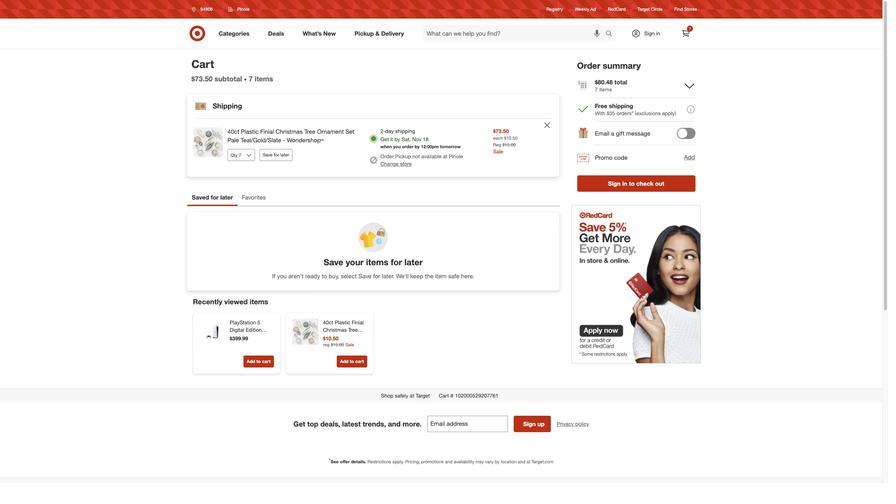 Task type: describe. For each thing, give the bounding box(es) containing it.
free
[[596, 102, 608, 110]]

What can we help you find? suggestions appear below search field
[[423, 25, 608, 42]]

message
[[627, 130, 651, 137]]

store
[[400, 161, 412, 167]]

apply)
[[663, 110, 677, 116]]

pale
[[228, 137, 239, 144]]

latest
[[342, 420, 361, 429]]

target circle
[[638, 6, 663, 12]]

privacy
[[557, 421, 574, 428]]

cart for cart # 102000529207761
[[439, 393, 449, 399]]

0 horizontal spatial by
[[395, 136, 400, 143]]

$73.50 subtotal
[[192, 74, 242, 83]]

ornament for 40ct plastic finial christmas tree ornament set pale teal/gold/slate - wondershop™
[[317, 128, 344, 136]]

40ct for 40ct plastic finial christmas tree ornament set - wondershop™
[[323, 320, 334, 326]]

redcard link
[[608, 6, 626, 12]]

for inside saved for later link
[[211, 194, 219, 201]]

1 vertical spatial get
[[294, 420, 306, 429]]

order for order summary
[[578, 60, 601, 71]]

5
[[258, 320, 260, 326]]

94806
[[201, 6, 213, 12]]

shipping inside free shipping with $35 orders* (exclusions apply)
[[610, 102, 634, 110]]

deals
[[268, 30, 284, 37]]

0 horizontal spatial at
[[410, 393, 415, 399]]

$10.50 inside '$73.50 each $10.50 reg $15.00 sale'
[[505, 136, 518, 141]]

aren't
[[289, 273, 304, 280]]

playstation 5 digital edition console
[[230, 320, 262, 341]]

pickup & delivery link
[[348, 25, 414, 42]]

add inside $399.99 add to cart
[[247, 359, 255, 365]]

$73.50 each $10.50 reg $15.00 sale
[[494, 128, 518, 155]]

for inside save for later button
[[274, 152, 279, 158]]

reg
[[494, 142, 502, 148]]

add for add to cart
[[340, 359, 349, 365]]

christmas for teal/gold/slate
[[276, 128, 303, 136]]

orders*
[[617, 110, 634, 116]]

2 horizontal spatial and
[[518, 460, 526, 465]]

sign in to check out button
[[578, 176, 696, 192]]

items up if you aren't ready to buy, select save for later. we'll keep the item safe here.
[[366, 257, 389, 267]]

0 horizontal spatial target
[[416, 393, 430, 399]]

at inside the order pickup not available at pinole change store
[[443, 153, 448, 160]]

add to cart button for 40ct plastic finial christmas tree ornament set - wondershop™
[[337, 356, 368, 368]]

add for add
[[685, 154, 696, 161]]

40ct for 40ct plastic finial christmas tree ornament set pale teal/gold/slate - wondershop™
[[228, 128, 239, 136]]

if
[[272, 273, 276, 280]]

get inside 2-day shipping get it by sat, nov 18 when you order by 12:00pm tomorrow
[[381, 136, 389, 143]]

40ct plastic finial christmas tree ornament set pale teal/gold/slate - wondershop™
[[228, 128, 355, 144]]

change
[[381, 161, 399, 167]]

$10.50 inside the $10.50 reg $15.00 sale
[[323, 336, 339, 342]]

to down the $10.50 reg $15.00 sale
[[350, 359, 354, 365]]

weekly ad link
[[575, 6, 596, 12]]

digital
[[230, 327, 244, 333]]

may
[[476, 460, 484, 465]]

here.
[[461, 273, 475, 280]]

recently viewed items
[[193, 298, 268, 306]]

cart item ready to fulfill group
[[188, 119, 560, 177]]

in for sign in to check out
[[623, 180, 628, 187]]

40ct plastic finial christmas tree ornament set pale teal/gold/slate - wondershop&#8482; image
[[193, 128, 223, 158]]

add to cart
[[340, 359, 364, 365]]

target circle link
[[638, 6, 663, 12]]

2 horizontal spatial save
[[359, 273, 372, 280]]

sign for sign up
[[524, 421, 536, 428]]

find stores link
[[675, 6, 698, 12]]

each
[[494, 136, 503, 141]]

- inside 40ct plastic finial christmas tree ornament set - wondershop™
[[357, 335, 359, 341]]

search
[[603, 30, 621, 38]]

to inside button
[[630, 180, 635, 187]]

delivery
[[381, 30, 404, 37]]

subtotal
[[215, 74, 242, 83]]

reg
[[323, 342, 330, 348]]

shipping inside 2-day shipping get it by sat, nov 18 when you order by 12:00pm tomorrow
[[396, 128, 415, 134]]

0 horizontal spatial pickup
[[355, 30, 374, 37]]

nov
[[412, 136, 422, 143]]

deals,
[[321, 420, 340, 429]]

teal/gold/slate
[[241, 137, 281, 144]]

finial for wondershop™
[[352, 320, 364, 326]]

save for save for later
[[263, 152, 273, 158]]

#
[[451, 393, 454, 399]]

pickup inside the order pickup not available at pinole change store
[[396, 153, 411, 160]]

it
[[391, 136, 393, 143]]

later.
[[382, 273, 395, 280]]

categories
[[219, 30, 250, 37]]

sign for sign in to check out
[[609, 180, 621, 187]]

change store button
[[381, 160, 412, 168]]

by for sat,
[[415, 144, 420, 150]]

saved for later link
[[188, 191, 238, 206]]

promotions
[[421, 460, 444, 465]]

promo code
[[596, 154, 628, 161]]

order pickup not available at pinole change store
[[381, 153, 464, 167]]

safe
[[449, 273, 460, 280]]

summary
[[603, 60, 642, 71]]

check
[[637, 180, 654, 187]]

promo
[[596, 154, 613, 161]]

finial for teal/gold/slate
[[260, 128, 274, 136]]

$10.50 reg $15.00 sale
[[323, 336, 354, 348]]

later for saved for later
[[220, 194, 233, 201]]

weekly ad
[[575, 6, 596, 12]]

up
[[538, 421, 545, 428]]

see
[[331, 460, 339, 465]]

email
[[596, 130, 610, 137]]

availability
[[454, 460, 475, 465]]

ornament for 40ct plastic finial christmas tree ornament set - wondershop™
[[323, 335, 347, 341]]

stores
[[685, 6, 698, 12]]

playstation 5 digital edition console link
[[230, 319, 273, 341]]

item
[[435, 273, 447, 280]]

7 for 7 items
[[249, 74, 253, 83]]

pinole inside "dropdown button"
[[237, 6, 250, 12]]

plastic for pale
[[241, 128, 259, 136]]

in for sign in
[[657, 30, 661, 36]]

restrictions
[[368, 460, 392, 465]]

sign in to check out
[[609, 180, 665, 187]]

find stores
[[675, 6, 698, 12]]

you inside 2-day shipping get it by sat, nov 18 when you order by 12:00pm tomorrow
[[393, 144, 401, 150]]

*
[[329, 458, 331, 463]]

$399.99 add to cart
[[230, 336, 271, 365]]

plastic for -
[[335, 320, 350, 326]]

pickup & delivery
[[355, 30, 404, 37]]

sale inside '$73.50 each $10.50 reg $15.00 sale'
[[494, 148, 504, 155]]

to inside $399.99 add to cart
[[257, 359, 261, 365]]

edition
[[246, 327, 262, 333]]

sign up
[[524, 421, 545, 428]]



Task type: locate. For each thing, give the bounding box(es) containing it.
(exclusions
[[636, 110, 661, 116]]

0 vertical spatial set
[[346, 128, 355, 136]]

0 horizontal spatial add
[[247, 359, 255, 365]]

if you aren't ready to buy, select save for later. we'll keep the item safe here.
[[272, 273, 475, 280]]

items up 5
[[250, 298, 268, 306]]

7 link
[[678, 25, 695, 42]]

details.
[[351, 460, 367, 465]]

0 horizontal spatial and
[[388, 420, 401, 429]]

1 vertical spatial sale
[[346, 342, 354, 348]]

what's new link
[[297, 25, 345, 42]]

1 vertical spatial finial
[[352, 320, 364, 326]]

pinole down tomorrow
[[449, 153, 464, 160]]

0 horizontal spatial tree
[[305, 128, 316, 136]]

2 vertical spatial by
[[495, 460, 500, 465]]

2 vertical spatial sign
[[524, 421, 536, 428]]

christmas for wondershop™
[[323, 327, 347, 333]]

$15.00 inside '$73.50 each $10.50 reg $15.00 sale'
[[503, 142, 516, 148]]

cart inside $399.99 add to cart
[[262, 359, 271, 365]]

when
[[381, 144, 392, 150]]

ornament inside 40ct plastic finial christmas tree ornament set pale teal/gold/slate - wondershop™
[[317, 128, 344, 136]]

0 horizontal spatial you
[[277, 273, 287, 280]]

by
[[395, 136, 400, 143], [415, 144, 420, 150], [495, 460, 500, 465]]

0 horizontal spatial $15.00
[[331, 342, 344, 348]]

later right the 'saved'
[[220, 194, 233, 201]]

apply.
[[393, 460, 404, 465]]

2-
[[381, 128, 386, 134]]

$73.50
[[192, 74, 213, 83], [494, 128, 509, 134]]

0 horizontal spatial christmas
[[276, 128, 303, 136]]

wondershop™
[[287, 137, 324, 144], [323, 342, 356, 348]]

sign up button
[[514, 416, 551, 433]]

&
[[376, 30, 380, 37]]

0 vertical spatial shipping
[[610, 102, 634, 110]]

1 horizontal spatial at
[[443, 153, 448, 160]]

save down the teal/gold/slate
[[263, 152, 273, 158]]

$10.50
[[505, 136, 518, 141], [323, 336, 339, 342]]

0 vertical spatial target
[[638, 6, 650, 12]]

for
[[274, 152, 279, 158], [211, 194, 219, 201], [391, 257, 402, 267], [373, 273, 381, 280]]

1 horizontal spatial later
[[281, 152, 289, 158]]

0 horizontal spatial 40ct
[[228, 128, 239, 136]]

2 horizontal spatial at
[[527, 460, 531, 465]]

target inside target circle link
[[638, 6, 650, 12]]

christmas up the $10.50 reg $15.00 sale
[[323, 327, 347, 333]]

1 vertical spatial wondershop™
[[323, 342, 356, 348]]

add to cart button for playstation 5 digital edition console
[[244, 356, 274, 368]]

and left the availability
[[445, 460, 453, 465]]

add inside button
[[685, 154, 696, 161]]

2-day shipping get it by sat, nov 18 when you order by 12:00pm tomorrow
[[381, 128, 461, 150]]

0 vertical spatial christmas
[[276, 128, 303, 136]]

to left buy,
[[322, 273, 327, 280]]

1 horizontal spatial tree
[[348, 327, 358, 333]]

add to cart button down $399.99
[[244, 356, 274, 368]]

console
[[230, 335, 249, 341]]

0 vertical spatial by
[[395, 136, 400, 143]]

pinole
[[237, 6, 250, 12], [449, 153, 464, 160]]

1 horizontal spatial sale
[[494, 148, 504, 155]]

None radio
[[370, 135, 378, 143]]

$80.48 total 7 items
[[596, 78, 628, 93]]

2 cart from the left
[[356, 359, 364, 365]]

and left more.
[[388, 420, 401, 429]]

pickup up store
[[396, 153, 411, 160]]

0 horizontal spatial 7
[[249, 74, 253, 83]]

0 vertical spatial save
[[263, 152, 273, 158]]

cart # 102000529207761
[[439, 393, 499, 399]]

1 vertical spatial sign
[[609, 180, 621, 187]]

1 vertical spatial $73.50
[[494, 128, 509, 134]]

1 horizontal spatial pinole
[[449, 153, 464, 160]]

registry
[[547, 6, 563, 12]]

email a gift message
[[596, 130, 651, 137]]

0 vertical spatial $15.00
[[503, 142, 516, 148]]

1 horizontal spatial cart
[[356, 359, 364, 365]]

1 horizontal spatial order
[[578, 60, 601, 71]]

by down nov
[[415, 144, 420, 150]]

7 down the stores in the top of the page
[[689, 26, 692, 31]]

sign for sign in
[[645, 30, 655, 36]]

ready
[[305, 273, 320, 280]]

save inside button
[[263, 152, 273, 158]]

privacy policy link
[[557, 421, 590, 428]]

later down 40ct plastic finial christmas tree ornament set pale teal/gold/slate - wondershop™
[[281, 152, 289, 158]]

2 add to cart button from the left
[[337, 356, 368, 368]]

you left order
[[393, 144, 401, 150]]

$15.00 right reg
[[503, 142, 516, 148]]

1 vertical spatial -
[[357, 335, 359, 341]]

for right the 'saved'
[[211, 194, 219, 201]]

circle
[[652, 6, 663, 12]]

1 vertical spatial you
[[277, 273, 287, 280]]

$80.48
[[596, 78, 613, 86]]

saved for later
[[192, 194, 233, 201]]

tree inside 40ct plastic finial christmas tree ornament set pale teal/gold/slate - wondershop™
[[305, 128, 316, 136]]

target right safely
[[416, 393, 430, 399]]

40ct plastic finial christmas tree ornament set pale teal/gold/slate - wondershop™ link
[[228, 128, 358, 145]]

1 horizontal spatial you
[[393, 144, 401, 150]]

save up buy,
[[324, 257, 344, 267]]

sale down reg
[[494, 148, 504, 155]]

0 horizontal spatial save
[[263, 152, 273, 158]]

$15.00 right "reg"
[[331, 342, 344, 348]]

we'll
[[396, 273, 409, 280]]

wondershop™ inside 40ct plastic finial christmas tree ornament set pale teal/gold/slate - wondershop™
[[287, 137, 324, 144]]

for up we'll at the bottom left of the page
[[391, 257, 402, 267]]

save for later button
[[260, 149, 293, 161]]

safely
[[395, 393, 409, 399]]

1 horizontal spatial $10.50
[[505, 136, 518, 141]]

set inside 40ct plastic finial christmas tree ornament set - wondershop™
[[348, 335, 356, 341]]

1 horizontal spatial get
[[381, 136, 389, 143]]

0 horizontal spatial sign
[[524, 421, 536, 428]]

1 horizontal spatial target
[[638, 6, 650, 12]]

in down circle
[[657, 30, 661, 36]]

tree for teal/gold/slate
[[305, 128, 316, 136]]

available
[[422, 153, 442, 160]]

ornament inside 40ct plastic finial christmas tree ornament set - wondershop™
[[323, 335, 347, 341]]

0 vertical spatial $73.50
[[192, 74, 213, 83]]

finial up the teal/gold/slate
[[260, 128, 274, 136]]

- inside 40ct plastic finial christmas tree ornament set pale teal/gold/slate - wondershop™
[[283, 137, 285, 144]]

0 vertical spatial pickup
[[355, 30, 374, 37]]

1 horizontal spatial by
[[415, 144, 420, 150]]

18
[[423, 136, 429, 143]]

1 vertical spatial 7
[[249, 74, 253, 83]]

plastic inside 40ct plastic finial christmas tree ornament set pale teal/gold/slate - wondershop™
[[241, 128, 259, 136]]

christmas inside 40ct plastic finial christmas tree ornament set pale teal/gold/slate - wondershop™
[[276, 128, 303, 136]]

1 horizontal spatial and
[[445, 460, 453, 465]]

0 vertical spatial sale
[[494, 148, 504, 155]]

1 vertical spatial $10.50
[[323, 336, 339, 342]]

0 horizontal spatial -
[[283, 137, 285, 144]]

cart for cart
[[192, 57, 214, 71]]

order for order pickup not available at pinole change store
[[381, 153, 394, 160]]

cart down 40ct plastic finial christmas tree ornament set - wondershop™ link
[[356, 359, 364, 365]]

order inside the order pickup not available at pinole change store
[[381, 153, 394, 160]]

shipping up sat,
[[396, 128, 415, 134]]

wondershop™ up save for later
[[287, 137, 324, 144]]

christmas up save for later
[[276, 128, 303, 136]]

2 horizontal spatial 7
[[689, 26, 692, 31]]

wondershop™ inside 40ct plastic finial christmas tree ornament set - wondershop™
[[323, 342, 356, 348]]

cart up $73.50 subtotal
[[192, 57, 214, 71]]

7 inside $80.48 total 7 items
[[596, 86, 599, 93]]

1 vertical spatial at
[[410, 393, 415, 399]]

0 vertical spatial $10.50
[[505, 136, 518, 141]]

7 for 7
[[689, 26, 692, 31]]

sign down promo code
[[609, 180, 621, 187]]

0 horizontal spatial get
[[294, 420, 306, 429]]

code
[[615, 154, 628, 161]]

order up change
[[381, 153, 394, 160]]

sign inside button
[[524, 421, 536, 428]]

$73.50 for each
[[494, 128, 509, 134]]

pickup
[[355, 30, 374, 37], [396, 153, 411, 160]]

1 horizontal spatial add to cart button
[[337, 356, 368, 368]]

sign left up
[[524, 421, 536, 428]]

* see offer details. restrictions apply. pricing, promotions and availability may vary by location and at target.com
[[329, 458, 554, 465]]

free shipping with $35 orders* (exclusions apply)
[[596, 102, 677, 116]]

items down the $80.48
[[600, 86, 613, 93]]

1 horizontal spatial cart
[[439, 393, 449, 399]]

2 vertical spatial at
[[527, 460, 531, 465]]

registry link
[[547, 6, 563, 12]]

at inside "* see offer details. restrictions apply. pricing, promotions and availability may vary by location and at target.com"
[[527, 460, 531, 465]]

2 vertical spatial save
[[359, 273, 372, 280]]

set left 2-
[[346, 128, 355, 136]]

40ct up pale
[[228, 128, 239, 136]]

0 vertical spatial sign
[[645, 30, 655, 36]]

0 horizontal spatial order
[[381, 153, 394, 160]]

finial up the $10.50 reg $15.00 sale
[[352, 320, 364, 326]]

1 horizontal spatial 40ct
[[323, 320, 334, 326]]

later up keep
[[405, 257, 423, 267]]

the
[[425, 273, 434, 280]]

shipping up orders*
[[610, 102, 634, 110]]

sale inside the $10.50 reg $15.00 sale
[[346, 342, 354, 348]]

1 vertical spatial tree
[[348, 327, 358, 333]]

1 vertical spatial christmas
[[323, 327, 347, 333]]

pinole button
[[224, 3, 255, 16]]

add to cart button
[[244, 356, 274, 368], [337, 356, 368, 368]]

40ct inside 40ct plastic finial christmas tree ornament set pale teal/gold/slate - wondershop™
[[228, 128, 239, 136]]

at left target.com
[[527, 460, 531, 465]]

plastic
[[241, 128, 259, 136], [335, 320, 350, 326]]

by inside "* see offer details. restrictions apply. pricing, promotions and availability may vary by location and at target.com"
[[495, 460, 500, 465]]

to down 'edition'
[[257, 359, 261, 365]]

1 vertical spatial later
[[220, 194, 233, 201]]

sign in link
[[626, 25, 672, 42]]

save right select
[[359, 273, 372, 280]]

items inside $80.48 total 7 items
[[600, 86, 613, 93]]

40ct inside 40ct plastic finial christmas tree ornament set - wondershop™
[[323, 320, 334, 326]]

finial inside 40ct plastic finial christmas tree ornament set - wondershop™
[[352, 320, 364, 326]]

0 horizontal spatial finial
[[260, 128, 274, 136]]

set for 40ct plastic finial christmas tree ornament set - wondershop™
[[348, 335, 356, 341]]

1 vertical spatial ornament
[[323, 335, 347, 341]]

save your items for later
[[324, 257, 423, 267]]

$10.50 right each
[[505, 136, 518, 141]]

0 vertical spatial order
[[578, 60, 601, 71]]

shipping
[[213, 101, 242, 110]]

2 horizontal spatial later
[[405, 257, 423, 267]]

weekly
[[575, 6, 590, 12]]

categories link
[[212, 25, 259, 42]]

1 vertical spatial shipping
[[396, 128, 415, 134]]

tree for wondershop™
[[348, 327, 358, 333]]

get left it
[[381, 136, 389, 143]]

gift
[[617, 130, 625, 137]]

None text field
[[428, 416, 508, 433]]

with
[[596, 110, 606, 116]]

for left later.
[[373, 273, 381, 280]]

add button
[[684, 153, 696, 162]]

1 horizontal spatial 7
[[596, 86, 599, 93]]

sign inside button
[[609, 180, 621, 187]]

christmas inside 40ct plastic finial christmas tree ornament set - wondershop™
[[323, 327, 347, 333]]

$73.50 for subtotal
[[192, 74, 213, 83]]

in left check
[[623, 180, 628, 187]]

target redcard save 5% get more every day. in store & online. apply now for a credit or debit redcard. *some restrictions apply. image
[[572, 205, 701, 364]]

1 horizontal spatial -
[[357, 335, 359, 341]]

order up the $80.48
[[578, 60, 601, 71]]

0 vertical spatial get
[[381, 136, 389, 143]]

a
[[612, 130, 615, 137]]

by right it
[[395, 136, 400, 143]]

save for save your items for later
[[324, 257, 344, 267]]

target.com
[[532, 460, 554, 465]]

40ct plastic finial christmas tree ornament set - wondershop™ link
[[323, 319, 366, 348]]

1 cart from the left
[[262, 359, 271, 365]]

1 vertical spatial cart
[[439, 393, 449, 399]]

0 vertical spatial wondershop™
[[287, 137, 324, 144]]

1 horizontal spatial shipping
[[610, 102, 634, 110]]

at down tomorrow
[[443, 153, 448, 160]]

0 vertical spatial 40ct
[[228, 128, 239, 136]]

order summary
[[578, 60, 642, 71]]

plastic up the $10.50 reg $15.00 sale
[[335, 320, 350, 326]]

set for 40ct plastic finial christmas tree ornament set pale teal/gold/slate - wondershop™
[[346, 128, 355, 136]]

add to cart button down the $10.50 reg $15.00 sale
[[337, 356, 368, 368]]

new
[[324, 30, 336, 37]]

1 vertical spatial pickup
[[396, 153, 411, 160]]

policy
[[576, 421, 590, 428]]

0 vertical spatial cart
[[192, 57, 214, 71]]

sign in
[[645, 30, 661, 36]]

what's
[[303, 30, 322, 37]]

tomorrow
[[440, 144, 461, 150]]

cart down playstation 5 digital edition console "link"
[[262, 359, 271, 365]]

0 vertical spatial 7
[[689, 26, 692, 31]]

0 vertical spatial -
[[283, 137, 285, 144]]

tree
[[305, 128, 316, 136], [348, 327, 358, 333]]

items right subtotal
[[255, 74, 273, 83]]

plastic inside 40ct plastic finial christmas tree ornament set - wondershop™
[[335, 320, 350, 326]]

by right vary
[[495, 460, 500, 465]]

2 vertical spatial later
[[405, 257, 423, 267]]

pricing,
[[405, 460, 420, 465]]

plastic up the teal/gold/slate
[[241, 128, 259, 136]]

later for save for later
[[281, 152, 289, 158]]

sale up the add to cart
[[346, 342, 354, 348]]

1 vertical spatial target
[[416, 393, 430, 399]]

0 horizontal spatial cart
[[262, 359, 271, 365]]

0 horizontal spatial shipping
[[396, 128, 415, 134]]

- up save for later
[[283, 137, 285, 144]]

for down the teal/gold/slate
[[274, 152, 279, 158]]

1 vertical spatial plastic
[[335, 320, 350, 326]]

not available radio
[[370, 157, 378, 164]]

$73.50 up each
[[494, 128, 509, 134]]

playstation
[[230, 320, 256, 326]]

tree inside 40ct plastic finial christmas tree ornament set - wondershop™
[[348, 327, 358, 333]]

1 vertical spatial 40ct
[[323, 320, 334, 326]]

sign
[[645, 30, 655, 36], [609, 180, 621, 187], [524, 421, 536, 428]]

$73.50 left subtotal
[[192, 74, 213, 83]]

0 vertical spatial tree
[[305, 128, 316, 136]]

cart left # on the bottom right
[[439, 393, 449, 399]]

$10.50 up "reg"
[[323, 336, 339, 342]]

at right safely
[[410, 393, 415, 399]]

ornament
[[317, 128, 344, 136], [323, 335, 347, 341]]

0 vertical spatial pinole
[[237, 6, 250, 12]]

7 right subtotal
[[249, 74, 253, 83]]

1 horizontal spatial in
[[657, 30, 661, 36]]

playstation 5 digital edition console image
[[199, 319, 225, 345], [199, 319, 225, 345]]

40ct up the $10.50 reg $15.00 sale
[[323, 320, 334, 326]]

finial inside 40ct plastic finial christmas tree ornament set pale teal/gold/slate - wondershop™
[[260, 128, 274, 136]]

pinole inside the order pickup not available at pinole change store
[[449, 153, 464, 160]]

set inside 40ct plastic finial christmas tree ornament set pale teal/gold/slate - wondershop™
[[346, 128, 355, 136]]

offer
[[340, 460, 350, 465]]

to left check
[[630, 180, 635, 187]]

get left top
[[294, 420, 306, 429]]

set up the add to cart
[[348, 335, 356, 341]]

0 vertical spatial at
[[443, 153, 448, 160]]

more.
[[403, 420, 422, 429]]

40ct plastic finial christmas tree ornament set - wondershop™ image
[[293, 319, 319, 345], [293, 319, 319, 345]]

you right if
[[277, 273, 287, 280]]

your
[[346, 257, 364, 267]]

2 vertical spatial 7
[[596, 86, 599, 93]]

0 horizontal spatial sale
[[346, 342, 354, 348]]

- right the $10.50 reg $15.00 sale
[[357, 335, 359, 341]]

items
[[255, 74, 273, 83], [600, 86, 613, 93], [366, 257, 389, 267], [250, 298, 268, 306]]

0 vertical spatial in
[[657, 30, 661, 36]]

order
[[578, 60, 601, 71], [381, 153, 394, 160]]

7 down the $80.48
[[596, 86, 599, 93]]

40ct plastic finial christmas tree ornament set - wondershop™
[[323, 320, 364, 348]]

7
[[689, 26, 692, 31], [249, 74, 253, 83], [596, 86, 599, 93]]

top
[[307, 420, 319, 429]]

wondershop™ up the add to cart
[[323, 342, 356, 348]]

and right location
[[518, 460, 526, 465]]

sign down target circle link
[[645, 30, 655, 36]]

$73.50 inside '$73.50 each $10.50 reg $15.00 sale'
[[494, 128, 509, 134]]

you
[[393, 144, 401, 150], [277, 273, 287, 280]]

save for later
[[263, 152, 289, 158]]

by for pricing,
[[495, 460, 500, 465]]

buy,
[[329, 273, 339, 280]]

pinole up categories link
[[237, 6, 250, 12]]

target left circle
[[638, 6, 650, 12]]

1 horizontal spatial $73.50
[[494, 128, 509, 134]]

2 horizontal spatial add
[[685, 154, 696, 161]]

0 vertical spatial ornament
[[317, 128, 344, 136]]

1 add to cart button from the left
[[244, 356, 274, 368]]

sat,
[[402, 136, 411, 143]]

$15.00 inside the $10.50 reg $15.00 sale
[[331, 342, 344, 348]]

0 vertical spatial you
[[393, 144, 401, 150]]

0 horizontal spatial $10.50
[[323, 336, 339, 342]]

0 horizontal spatial later
[[220, 194, 233, 201]]

pickup left &
[[355, 30, 374, 37]]

viewed
[[224, 298, 248, 306]]

total
[[615, 78, 628, 86]]

later inside button
[[281, 152, 289, 158]]

in inside button
[[623, 180, 628, 187]]

none radio inside cart item ready to fulfill group
[[370, 135, 378, 143]]



Task type: vqa. For each thing, say whether or not it's contained in the screenshot.
Pets on the top right
no



